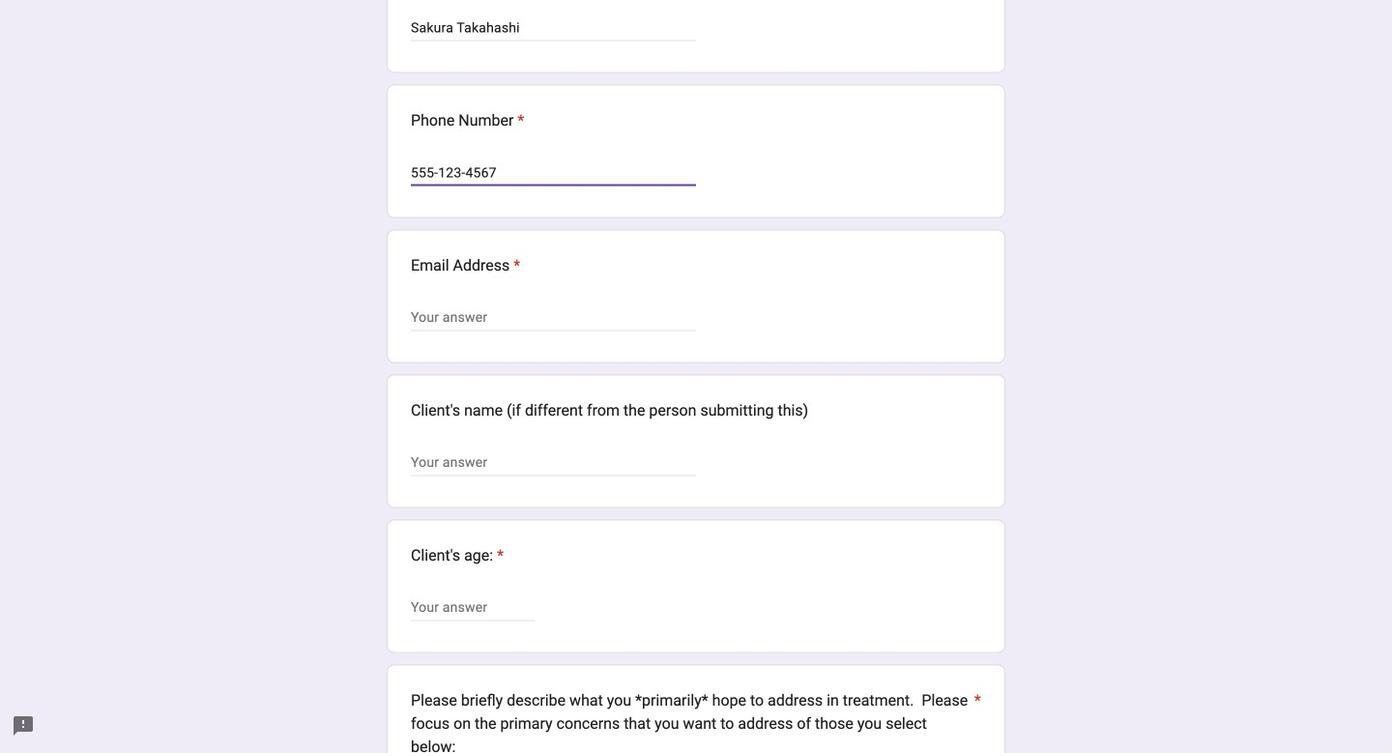 Task type: describe. For each thing, give the bounding box(es) containing it.
3 heading from the top
[[411, 544, 504, 567]]

1 heading from the top
[[411, 109, 525, 132]]

report a problem to google image
[[12, 715, 35, 738]]

4 heading from the top
[[411, 689, 981, 753]]



Task type: locate. For each thing, give the bounding box(es) containing it.
required question element
[[514, 109, 525, 132], [510, 254, 521, 277], [493, 544, 504, 567], [971, 689, 981, 753]]

None text field
[[411, 161, 696, 184], [411, 306, 696, 329], [411, 161, 696, 184], [411, 306, 696, 329]]

2 heading from the top
[[411, 254, 521, 277]]

None text field
[[411, 16, 696, 39], [411, 451, 696, 474], [411, 596, 535, 619], [411, 16, 696, 39], [411, 451, 696, 474], [411, 596, 535, 619]]

heading
[[411, 109, 525, 132], [411, 254, 521, 277], [411, 544, 504, 567], [411, 689, 981, 753]]



Task type: vqa. For each thing, say whether or not it's contained in the screenshot.
Styles list. Normal text selected. OPTION
no



